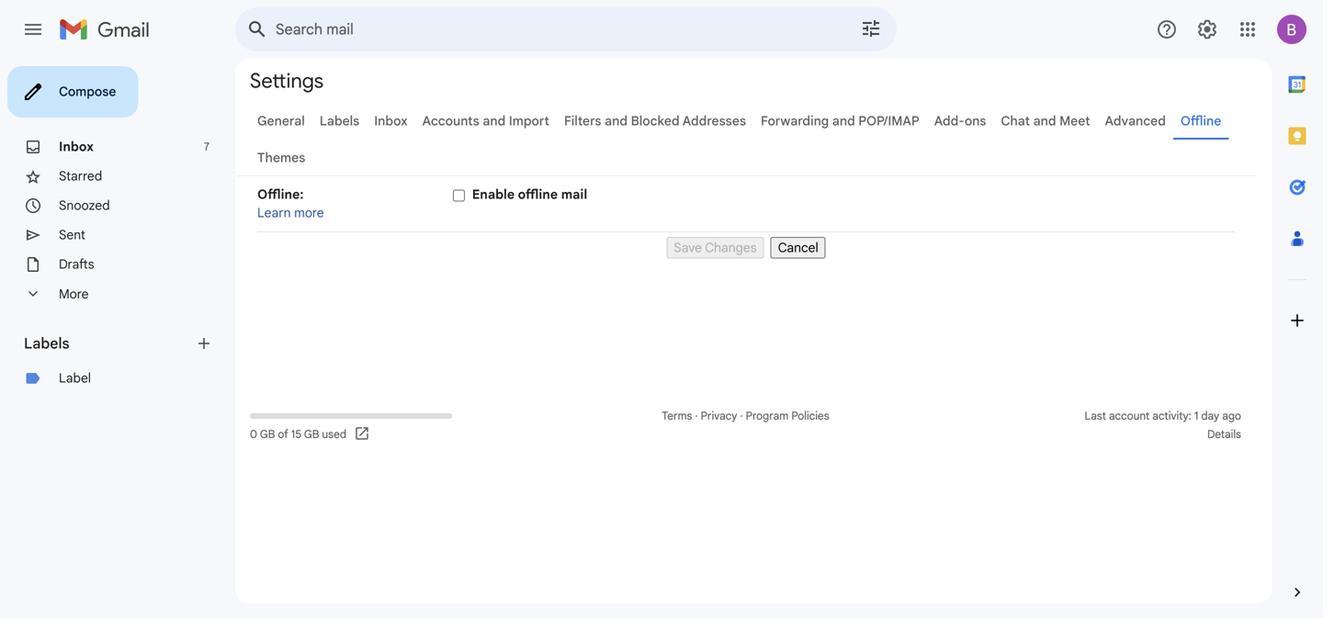 Task type: vqa. For each thing, say whether or not it's contained in the screenshot.
Hello,
no



Task type: describe. For each thing, give the bounding box(es) containing it.
program policies link
[[746, 409, 829, 423]]

Enable offline mail checkbox
[[453, 190, 465, 202]]

labels link
[[320, 113, 359, 129]]

forwarding and pop/imap
[[761, 113, 920, 129]]

save changes
[[674, 240, 757, 256]]

learn more link
[[257, 205, 324, 221]]

2 · from the left
[[740, 409, 743, 423]]

meet
[[1060, 113, 1090, 129]]

import
[[509, 113, 549, 129]]

starred
[[59, 168, 102, 184]]

more
[[59, 286, 89, 302]]

labels for labels link
[[320, 113, 359, 129]]

terms · privacy · program policies
[[662, 409, 829, 423]]

1 horizontal spatial inbox link
[[374, 113, 408, 129]]

inbox for left inbox link
[[59, 139, 94, 155]]

drafts link
[[59, 256, 94, 272]]

snoozed link
[[59, 198, 110, 214]]

offline:
[[257, 187, 304, 203]]

0 gb of 15 gb used
[[250, 428, 346, 442]]

inbox for inbox link to the right
[[374, 113, 408, 129]]

privacy
[[701, 409, 737, 423]]

save
[[674, 240, 702, 256]]

filters and blocked addresses link
[[564, 113, 746, 129]]

main menu image
[[22, 18, 44, 40]]

advanced search options image
[[853, 10, 889, 47]]

0 horizontal spatial inbox link
[[59, 139, 94, 155]]

compose
[[59, 84, 116, 100]]

and for accounts
[[483, 113, 506, 129]]

and for chat
[[1033, 113, 1056, 129]]

activity:
[[1152, 409, 1192, 423]]

cancel button
[[771, 237, 826, 259]]

label link
[[59, 370, 91, 386]]

1
[[1194, 409, 1198, 423]]

7
[[204, 140, 209, 154]]

details
[[1207, 428, 1241, 442]]

accounts
[[422, 113, 479, 129]]

offline
[[518, 187, 558, 203]]

mail
[[561, 187, 587, 203]]

and for forwarding
[[832, 113, 855, 129]]

chat
[[1001, 113, 1030, 129]]

enable offline mail
[[472, 187, 587, 203]]

advanced
[[1105, 113, 1166, 129]]

ago
[[1222, 409, 1241, 423]]

gmail image
[[59, 11, 159, 48]]

compose button
[[7, 66, 138, 118]]

2 gb from the left
[[304, 428, 319, 442]]

accounts and import link
[[422, 113, 549, 129]]

offline
[[1181, 113, 1221, 129]]

and for filters
[[605, 113, 628, 129]]

forwarding
[[761, 113, 829, 129]]

0
[[250, 428, 257, 442]]

policies
[[791, 409, 829, 423]]

save changes button
[[666, 237, 764, 259]]

general link
[[257, 113, 305, 129]]

search mail image
[[241, 13, 274, 46]]

support image
[[1156, 18, 1178, 40]]

labels for labels heading
[[24, 334, 69, 353]]

program
[[746, 409, 789, 423]]

details link
[[1207, 428, 1241, 442]]

Search mail text field
[[276, 20, 809, 39]]

privacy link
[[701, 409, 737, 423]]

add-ons link
[[934, 113, 986, 129]]



Task type: locate. For each thing, give the bounding box(es) containing it.
1 and from the left
[[483, 113, 506, 129]]

None search field
[[235, 7, 897, 51]]

0 horizontal spatial labels
[[24, 334, 69, 353]]

and right chat
[[1033, 113, 1056, 129]]

1 · from the left
[[695, 409, 698, 423]]

gb
[[260, 428, 275, 442], [304, 428, 319, 442]]

labels inside navigation
[[24, 334, 69, 353]]

labels heading
[[24, 334, 195, 353]]

· right terms link
[[695, 409, 698, 423]]

· right privacy
[[740, 409, 743, 423]]

1 gb from the left
[[260, 428, 275, 442]]

navigation containing save changes
[[257, 232, 1235, 259]]

labels
[[320, 113, 359, 129], [24, 334, 69, 353]]

themes
[[257, 150, 305, 166]]

2 and from the left
[[605, 113, 628, 129]]

general
[[257, 113, 305, 129]]

inbox inside labels navigation
[[59, 139, 94, 155]]

of
[[278, 428, 288, 442]]

inbox link right labels link
[[374, 113, 408, 129]]

terms
[[662, 409, 692, 423]]

1 horizontal spatial gb
[[304, 428, 319, 442]]

0 horizontal spatial ·
[[695, 409, 698, 423]]

tab list
[[1272, 59, 1323, 552]]

inbox
[[374, 113, 408, 129], [59, 139, 94, 155]]

blocked
[[631, 113, 680, 129]]

chat and meet link
[[1001, 113, 1090, 129]]

ons
[[965, 113, 986, 129]]

more
[[294, 205, 324, 221]]

filters and blocked addresses
[[564, 113, 746, 129]]

1 vertical spatial inbox link
[[59, 139, 94, 155]]

changes
[[705, 240, 757, 256]]

account
[[1109, 409, 1150, 423]]

add-
[[934, 113, 965, 129]]

and
[[483, 113, 506, 129], [605, 113, 628, 129], [832, 113, 855, 129], [1033, 113, 1056, 129]]

more button
[[0, 279, 221, 309]]

footer
[[235, 407, 1257, 444]]

inbox right labels link
[[374, 113, 408, 129]]

themes link
[[257, 150, 305, 166]]

0 vertical spatial inbox link
[[374, 113, 408, 129]]

advanced link
[[1105, 113, 1166, 129]]

inbox link
[[374, 113, 408, 129], [59, 139, 94, 155]]

gb right 15
[[304, 428, 319, 442]]

addresses
[[682, 113, 746, 129]]

3 and from the left
[[832, 113, 855, 129]]

starred link
[[59, 168, 102, 184]]

and left import
[[483, 113, 506, 129]]

labels right 'general'
[[320, 113, 359, 129]]

1 horizontal spatial inbox
[[374, 113, 408, 129]]

settings image
[[1196, 18, 1218, 40]]

·
[[695, 409, 698, 423], [740, 409, 743, 423]]

gb right the 0
[[260, 428, 275, 442]]

day
[[1201, 409, 1219, 423]]

navigation
[[257, 232, 1235, 259]]

settings
[[250, 68, 324, 94]]

chat and meet
[[1001, 113, 1090, 129]]

used
[[322, 428, 346, 442]]

learn
[[257, 205, 291, 221]]

sent
[[59, 227, 85, 243]]

drafts
[[59, 256, 94, 272]]

0 vertical spatial labels
[[320, 113, 359, 129]]

terms link
[[662, 409, 692, 423]]

inbox up the starred link
[[59, 139, 94, 155]]

add-ons
[[934, 113, 986, 129]]

and left the pop/imap
[[832, 113, 855, 129]]

offline: learn more
[[257, 187, 324, 221]]

1 vertical spatial inbox
[[59, 139, 94, 155]]

label
[[59, 370, 91, 386]]

last account activity: 1 day ago details
[[1085, 409, 1241, 442]]

1 horizontal spatial labels
[[320, 113, 359, 129]]

15
[[291, 428, 301, 442]]

footer containing terms
[[235, 407, 1257, 444]]

snoozed
[[59, 198, 110, 214]]

4 and from the left
[[1033, 113, 1056, 129]]

follow link to manage storage image
[[354, 425, 372, 444]]

0 horizontal spatial gb
[[260, 428, 275, 442]]

inbox link up the starred link
[[59, 139, 94, 155]]

pop/imap
[[858, 113, 920, 129]]

1 vertical spatial labels
[[24, 334, 69, 353]]

0 horizontal spatial inbox
[[59, 139, 94, 155]]

and right filters
[[605, 113, 628, 129]]

labels navigation
[[0, 59, 235, 618]]

filters
[[564, 113, 601, 129]]

cancel
[[778, 240, 818, 256]]

accounts and import
[[422, 113, 549, 129]]

labels up label link
[[24, 334, 69, 353]]

last
[[1085, 409, 1106, 423]]

0 vertical spatial inbox
[[374, 113, 408, 129]]

enable
[[472, 187, 515, 203]]

forwarding and pop/imap link
[[761, 113, 920, 129]]

1 horizontal spatial ·
[[740, 409, 743, 423]]

offline link
[[1181, 113, 1221, 129]]

sent link
[[59, 227, 85, 243]]



